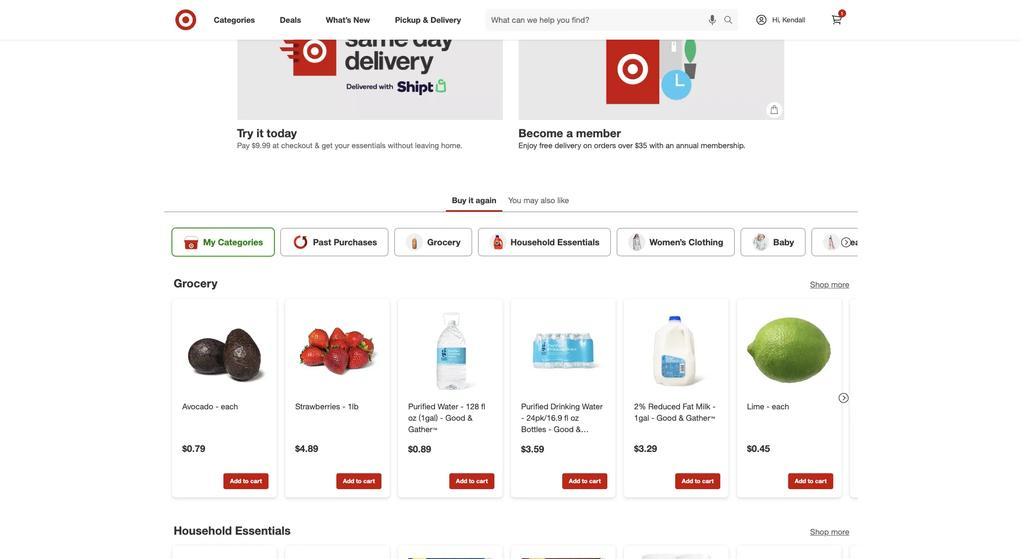 Task type: locate. For each thing, give the bounding box(es) containing it.
purified for purified drinking water - 24pk/16.9 fl oz bottles - good & gather™ $3.59
[[521, 401, 548, 411]]

0 horizontal spatial each
[[221, 401, 238, 411]]

2 shop more button from the top
[[811, 526, 850, 538]]

6 add from the left
[[795, 477, 806, 485]]

with
[[650, 141, 664, 150]]

water inside purified water - 128 fl oz (1gal) - good & gather™
[[438, 401, 458, 411]]

&
[[423, 15, 429, 25], [315, 141, 320, 150], [468, 413, 473, 423], [679, 413, 684, 423], [576, 424, 581, 434]]

2 horizontal spatial good
[[657, 413, 677, 423]]

1 vertical spatial categories
[[218, 237, 263, 247]]

What can we help you find? suggestions appear below search field
[[486, 9, 727, 31]]

your
[[335, 141, 350, 150]]

essentials inside button
[[557, 237, 600, 247]]

it inside try it today pay $9.99 at checkout & get your essentials without leaving home.
[[257, 126, 264, 140]]

0 horizontal spatial purified
[[408, 401, 435, 411]]

1 shop more button from the top
[[811, 279, 850, 290]]

it
[[257, 126, 264, 140], [469, 195, 474, 205]]

2% reduced fat milk - 1gal - good & gather™
[[634, 401, 716, 423]]

oz inside purified water - 128 fl oz (1gal) - good & gather™
[[408, 413, 416, 423]]

6 add to cart button from the left
[[788, 473, 834, 489]]

6 cart from the left
[[815, 477, 827, 485]]

0 horizontal spatial household essentials
[[174, 523, 291, 537]]

0 vertical spatial grocery
[[427, 237, 461, 247]]

3 add from the left
[[456, 477, 467, 485]]

deals
[[280, 15, 301, 25]]

shop for grocery
[[811, 280, 829, 289]]

buy
[[452, 195, 467, 205]]

household inside button
[[511, 237, 555, 247]]

pickup & delivery link
[[387, 9, 474, 31]]

to for $0.79
[[243, 477, 249, 485]]

try it today pay $9.99 at checkout & get your essentials without leaving home.
[[237, 126, 462, 150]]

gather™
[[686, 413, 715, 423], [408, 424, 437, 434], [521, 435, 550, 445]]

it for buy
[[469, 195, 474, 205]]

purified water - 128 fl oz (1gal) - good & gather™
[[408, 401, 485, 434]]

gather™ down milk
[[686, 413, 715, 423]]

1 link
[[826, 9, 848, 31]]

1 vertical spatial shop more button
[[811, 526, 850, 538]]

- right (1gal)
[[440, 413, 443, 423]]

gather™ down bottles
[[521, 435, 550, 445]]

add for $0.89
[[456, 477, 467, 485]]

delivery
[[431, 15, 461, 25]]

- right milk
[[713, 401, 716, 411]]

women's clothing
[[650, 237, 723, 247]]

5 add to cart button from the left
[[675, 473, 721, 489]]

charmin ultra soft toilet paper image
[[406, 554, 494, 559], [406, 554, 494, 559]]

oz down drinking
[[571, 413, 579, 423]]

4 add to cart button from the left
[[562, 473, 608, 489]]

3 add to cart from the left
[[456, 477, 488, 485]]

try
[[237, 126, 253, 140]]

1
[[841, 10, 844, 16]]

good down reduced
[[657, 413, 677, 423]]

5 to from the left
[[695, 477, 701, 485]]

0 horizontal spatial water
[[438, 401, 458, 411]]

1 add to cart button from the left
[[223, 473, 268, 489]]

0 vertical spatial fl
[[481, 401, 485, 411]]

0 vertical spatial more
[[832, 280, 850, 289]]

1 each from the left
[[221, 401, 238, 411]]

0 horizontal spatial oz
[[408, 413, 416, 423]]

0 horizontal spatial essentials
[[235, 523, 291, 537]]

1 vertical spatial more
[[832, 527, 850, 537]]

add to cart button for $0.89
[[449, 473, 494, 489]]

1 horizontal spatial oz
[[571, 413, 579, 423]]

2 horizontal spatial gather™
[[686, 413, 715, 423]]

hi, kendall
[[773, 15, 806, 24]]

it up the $9.99 on the left of page
[[257, 126, 264, 140]]

2 oz from the left
[[571, 413, 579, 423]]

an
[[666, 141, 674, 150]]

2 shop more from the top
[[811, 527, 850, 537]]

5 add to cart from the left
[[682, 477, 714, 485]]

good right (1gal)
[[445, 413, 465, 423]]

lime - each link
[[747, 401, 832, 412]]

gather™ inside 'purified drinking water - 24pk/16.9 fl oz bottles - good & gather™ $3.59'
[[521, 435, 550, 445]]

what's
[[326, 15, 351, 25]]

0 horizontal spatial it
[[257, 126, 264, 140]]

3 cart from the left
[[476, 477, 488, 485]]

charmin ultra strong toilet paper image
[[519, 554, 608, 559], [519, 554, 608, 559]]

& inside 'purified drinking water - 24pk/16.9 fl oz bottles - good & gather™ $3.59'
[[576, 424, 581, 434]]

gather™ inside purified water - 128 fl oz (1gal) - good & gather™
[[408, 424, 437, 434]]

1 horizontal spatial household essentials
[[511, 237, 600, 247]]

2 more from the top
[[832, 527, 850, 537]]

it right buy
[[469, 195, 474, 205]]

grocery down my
[[174, 276, 218, 290]]

2 water from the left
[[582, 401, 603, 411]]

0 vertical spatial it
[[257, 126, 264, 140]]

shop more for grocery
[[811, 280, 850, 289]]

& right pickup in the left top of the page
[[423, 15, 429, 25]]

lime - each image
[[745, 307, 834, 395], [745, 307, 834, 395]]

shop more button
[[811, 279, 850, 290], [811, 526, 850, 538]]

1 vertical spatial shop
[[811, 527, 829, 537]]

grocery button
[[394, 228, 472, 256]]

1 horizontal spatial good
[[554, 424, 574, 434]]

avocado - each
[[182, 401, 238, 411]]

avocado - each image
[[180, 307, 268, 395], [180, 307, 268, 395]]

1 add to cart from the left
[[230, 477, 262, 485]]

2% reduced fat milk - 1gal - good & gather™ image
[[632, 307, 721, 395], [632, 307, 721, 395]]

1 horizontal spatial fl
[[564, 413, 569, 423]]

1 cart from the left
[[250, 477, 262, 485]]

1 vertical spatial it
[[469, 195, 474, 205]]

4 add to cart from the left
[[569, 477, 601, 485]]

0 vertical spatial shop more button
[[811, 279, 850, 290]]

more
[[832, 280, 850, 289], [832, 527, 850, 537]]

1gal
[[634, 413, 649, 423]]

purified up 24pk/16.9
[[521, 401, 548, 411]]

my
[[203, 237, 215, 247]]

fl
[[481, 401, 485, 411], [564, 413, 569, 423]]

2 add to cart from the left
[[343, 477, 375, 485]]

also
[[541, 195, 555, 205]]

shop
[[811, 280, 829, 289], [811, 527, 829, 537]]

new
[[354, 15, 370, 25]]

add
[[230, 477, 241, 485], [343, 477, 354, 485], [456, 477, 467, 485], [569, 477, 580, 485], [682, 477, 693, 485], [795, 477, 806, 485]]

0 vertical spatial shop more
[[811, 280, 850, 289]]

each right avocado
[[221, 401, 238, 411]]

& down drinking
[[576, 424, 581, 434]]

purified drinking water - 24pk/16.9 fl oz bottles - good & gather™ image
[[519, 307, 608, 395], [519, 307, 608, 395]]

oz left (1gal)
[[408, 413, 416, 423]]

4 add from the left
[[569, 477, 580, 485]]

4 cart from the left
[[589, 477, 601, 485]]

baby button
[[741, 228, 806, 256]]

$3.29
[[634, 443, 657, 454]]

6 to from the left
[[808, 477, 814, 485]]

household essentials
[[511, 237, 600, 247], [174, 523, 291, 537]]

water up (1gal)
[[438, 401, 458, 411]]

purified water - 128 fl oz (1gal) - good & gather™ image
[[406, 307, 494, 395], [406, 307, 494, 395]]

& left get
[[315, 141, 320, 150]]

good down 24pk/16.9
[[554, 424, 574, 434]]

1 vertical spatial gather™
[[408, 424, 437, 434]]

each for $0.79
[[221, 401, 238, 411]]

shop more button for household essentials
[[811, 526, 850, 538]]

pickup & delivery
[[395, 15, 461, 25]]

oz
[[408, 413, 416, 423], [571, 413, 579, 423]]

1 purified from the left
[[408, 401, 435, 411]]

1 more from the top
[[832, 280, 850, 289]]

- left "128"
[[461, 401, 464, 411]]

0 vertical spatial household
[[511, 237, 555, 247]]

2 to from the left
[[356, 477, 362, 485]]

purified up (1gal)
[[408, 401, 435, 411]]

1 horizontal spatial it
[[469, 195, 474, 205]]

$9.99
[[252, 141, 271, 150]]

0 horizontal spatial good
[[445, 413, 465, 423]]

1 horizontal spatial gather™
[[521, 435, 550, 445]]

$0.89
[[408, 443, 431, 454]]

2 vertical spatial gather™
[[521, 435, 550, 445]]

1 horizontal spatial grocery
[[427, 237, 461, 247]]

- left 1lb
[[342, 401, 345, 411]]

2 add from the left
[[343, 477, 354, 485]]

0 horizontal spatial grocery
[[174, 276, 218, 290]]

gather™ down (1gal)
[[408, 424, 437, 434]]

good inside 'purified drinking water - 24pk/16.9 fl oz bottles - good & gather™ $3.59'
[[554, 424, 574, 434]]

1 vertical spatial household essentials
[[174, 523, 291, 537]]

0 horizontal spatial fl
[[481, 401, 485, 411]]

make-a-size paper towels - smartly™ image
[[632, 554, 721, 559], [632, 554, 721, 559]]

& inside 'link'
[[423, 15, 429, 25]]

2 purified from the left
[[521, 401, 548, 411]]

4 to from the left
[[582, 477, 588, 485]]

-
[[215, 401, 218, 411], [342, 401, 345, 411], [461, 401, 464, 411], [713, 401, 716, 411], [767, 401, 770, 411], [440, 413, 443, 423], [521, 413, 524, 423], [651, 413, 655, 423], [549, 424, 552, 434]]

membership.
[[701, 141, 746, 150]]

1 horizontal spatial essentials
[[557, 237, 600, 247]]

to
[[243, 477, 249, 485], [356, 477, 362, 485], [469, 477, 475, 485], [582, 477, 588, 485], [695, 477, 701, 485], [808, 477, 814, 485]]

strawberries - 1lb link
[[295, 401, 379, 412]]

purified
[[408, 401, 435, 411], [521, 401, 548, 411]]

& down "128"
[[468, 413, 473, 423]]

what's new link
[[318, 9, 383, 31]]

1 to from the left
[[243, 477, 249, 485]]

household essentials button
[[478, 228, 611, 256]]

& down fat
[[679, 413, 684, 423]]

3 add to cart button from the left
[[449, 473, 494, 489]]

cart
[[250, 477, 262, 485], [363, 477, 375, 485], [476, 477, 488, 485], [589, 477, 601, 485], [702, 477, 714, 485], [815, 477, 827, 485]]

strawberries - 1lb image
[[293, 307, 381, 395], [293, 307, 381, 395]]

1lb
[[348, 401, 358, 411]]

1 horizontal spatial each
[[772, 401, 789, 411]]

2 cart from the left
[[363, 477, 375, 485]]

1 shop more from the top
[[811, 280, 850, 289]]

shop more
[[811, 280, 850, 289], [811, 527, 850, 537]]

1 oz from the left
[[408, 413, 416, 423]]

1 water from the left
[[438, 401, 458, 411]]

5 cart from the left
[[702, 477, 714, 485]]

grocery down buy
[[427, 237, 461, 247]]

water right drinking
[[582, 401, 603, 411]]

add for $3.59
[[569, 477, 580, 485]]

more for grocery
[[832, 280, 850, 289]]

3 to from the left
[[469, 477, 475, 485]]

grocery
[[427, 237, 461, 247], [174, 276, 218, 290]]

good inside 2% reduced fat milk - 1gal - good & gather™
[[657, 413, 677, 423]]

1 horizontal spatial water
[[582, 401, 603, 411]]

purified inside purified water - 128 fl oz (1gal) - good & gather™
[[408, 401, 435, 411]]

to for $3.29
[[695, 477, 701, 485]]

at
[[273, 141, 279, 150]]

0 horizontal spatial gather™
[[408, 424, 437, 434]]

each right lime
[[772, 401, 789, 411]]

1 vertical spatial household
[[174, 523, 232, 537]]

1 horizontal spatial purified
[[521, 401, 548, 411]]

1 vertical spatial fl
[[564, 413, 569, 423]]

fl down drinking
[[564, 413, 569, 423]]

0 vertical spatial household essentials
[[511, 237, 600, 247]]

0 vertical spatial gather™
[[686, 413, 715, 423]]

fl inside purified water - 128 fl oz (1gal) - good & gather™
[[481, 401, 485, 411]]

again
[[476, 195, 497, 205]]

- down 24pk/16.9
[[549, 424, 552, 434]]

1 vertical spatial shop more
[[811, 527, 850, 537]]

0 vertical spatial shop
[[811, 280, 829, 289]]

5 add from the left
[[682, 477, 693, 485]]

add to cart for $3.29
[[682, 477, 714, 485]]

water
[[438, 401, 458, 411], [582, 401, 603, 411]]

1 shop from the top
[[811, 280, 829, 289]]

6 add to cart from the left
[[795, 477, 827, 485]]

purified inside 'purified drinking water - 24pk/16.9 fl oz bottles - good & gather™ $3.59'
[[521, 401, 548, 411]]

fl right "128"
[[481, 401, 485, 411]]

cart for $0.89
[[476, 477, 488, 485]]

2 add to cart button from the left
[[336, 473, 381, 489]]

0 vertical spatial essentials
[[557, 237, 600, 247]]

2 each from the left
[[772, 401, 789, 411]]

1 add from the left
[[230, 477, 241, 485]]

1 horizontal spatial household
[[511, 237, 555, 247]]

2 shop from the top
[[811, 527, 829, 537]]



Task type: vqa. For each thing, say whether or not it's contained in the screenshot.
Pay
yes



Task type: describe. For each thing, give the bounding box(es) containing it.
categories link
[[205, 9, 268, 31]]

cart for $4.89
[[363, 477, 375, 485]]

add to cart button for $3.29
[[675, 473, 721, 489]]

orders
[[594, 141, 616, 150]]

& inside purified water - 128 fl oz (1gal) - good & gather™
[[468, 413, 473, 423]]

bottles
[[521, 424, 546, 434]]

shop more for household essentials
[[811, 527, 850, 537]]

0 horizontal spatial household
[[174, 523, 232, 537]]

may
[[524, 195, 539, 205]]

today
[[267, 126, 297, 140]]

past
[[313, 237, 331, 247]]

search
[[720, 16, 744, 26]]

$35
[[635, 141, 648, 150]]

shop more button for grocery
[[811, 279, 850, 290]]

1 vertical spatial essentials
[[235, 523, 291, 537]]

shop for household essentials
[[811, 527, 829, 537]]

add to cart for $0.45
[[795, 477, 827, 485]]

checkout
[[281, 141, 313, 150]]

what's new
[[326, 15, 370, 25]]

it for try
[[257, 126, 264, 140]]

search button
[[720, 9, 744, 33]]

add for $3.29
[[682, 477, 693, 485]]

a
[[567, 126, 573, 140]]

2% reduced fat milk - 1gal - good & gather™ link
[[634, 401, 719, 424]]

leaving
[[415, 141, 439, 150]]

you
[[509, 195, 522, 205]]

purified for purified water - 128 fl oz (1gal) - good & gather™
[[408, 401, 435, 411]]

you may also like
[[509, 195, 569, 205]]

$0.79
[[182, 443, 205, 454]]

over
[[619, 141, 633, 150]]

- right 1gal
[[651, 413, 655, 423]]

you may also like link
[[503, 191, 575, 212]]

to for $4.89
[[356, 477, 362, 485]]

- right avocado
[[215, 401, 218, 411]]

past purchases
[[313, 237, 377, 247]]

add to cart for $0.89
[[456, 477, 488, 485]]

household essentials inside household essentials button
[[511, 237, 600, 247]]

$0.45
[[747, 443, 770, 454]]

grocery inside button
[[427, 237, 461, 247]]

$4.89
[[295, 443, 318, 454]]

deals link
[[272, 9, 314, 31]]

buy it again link
[[446, 191, 503, 212]]

like
[[558, 195, 569, 205]]

fat
[[683, 401, 694, 411]]

purchases
[[334, 237, 377, 247]]

& inside 2% reduced fat milk - 1gal - good & gather™
[[679, 413, 684, 423]]

128
[[466, 401, 479, 411]]

strawberries - 1lb
[[295, 401, 358, 411]]

pay
[[237, 141, 250, 150]]

good inside purified water - 128 fl oz (1gal) - good & gather™
[[445, 413, 465, 423]]

categories inside button
[[218, 237, 263, 247]]

enjoy
[[519, 141, 537, 150]]

add to cart button for $4.89
[[336, 473, 381, 489]]

delivery
[[555, 141, 582, 150]]

cart for $0.79
[[250, 477, 262, 485]]

each for $0.45
[[772, 401, 789, 411]]

oz inside 'purified drinking water - 24pk/16.9 fl oz bottles - good & gather™ $3.59'
[[571, 413, 579, 423]]

lime
[[747, 401, 765, 411]]

0 vertical spatial categories
[[214, 15, 255, 25]]

& inside try it today pay $9.99 at checkout & get your essentials without leaving home.
[[315, 141, 320, 150]]

past purchases button
[[280, 228, 389, 256]]

24pk/16.9
[[527, 413, 562, 423]]

lime - each
[[747, 401, 789, 411]]

add to cart for $0.79
[[230, 477, 262, 485]]

annual
[[676, 141, 699, 150]]

- right lime
[[767, 401, 770, 411]]

buy it again
[[452, 195, 497, 205]]

avocado
[[182, 401, 213, 411]]

milk
[[696, 401, 711, 411]]

add for $0.79
[[230, 477, 241, 485]]

hi,
[[773, 15, 781, 24]]

avocado - each link
[[182, 401, 266, 412]]

women's
[[650, 237, 686, 247]]

beauty
[[844, 237, 874, 247]]

beauty button
[[812, 228, 885, 256]]

free
[[540, 141, 553, 150]]

to for $0.89
[[469, 477, 475, 485]]

purified drinking water - 24pk/16.9 fl oz bottles - good & gather™ link
[[521, 401, 606, 445]]

add to cart for $4.89
[[343, 477, 375, 485]]

become a member enjoy free delivery on orders over $35 with an annual membership.
[[519, 126, 746, 150]]

add to cart button for $0.45
[[788, 473, 834, 489]]

women's clothing button
[[617, 228, 735, 256]]

kendall
[[783, 15, 806, 24]]

clothing
[[689, 237, 723, 247]]

cart for $3.29
[[702, 477, 714, 485]]

become
[[519, 126, 564, 140]]

more for household essentials
[[832, 527, 850, 537]]

- up bottles
[[521, 413, 524, 423]]

purified water - 128 fl oz (1gal) - good & gather™ link
[[408, 401, 492, 435]]

pickup
[[395, 15, 421, 25]]

drinking
[[551, 401, 580, 411]]

2%
[[634, 401, 646, 411]]

water inside 'purified drinking water - 24pk/16.9 fl oz bottles - good & gather™ $3.59'
[[582, 401, 603, 411]]

(1gal)
[[419, 413, 438, 423]]

strawberries
[[295, 401, 340, 411]]

add for $0.45
[[795, 477, 806, 485]]

add to cart button for $0.79
[[223, 473, 268, 489]]

add for $4.89
[[343, 477, 354, 485]]

to for $0.45
[[808, 477, 814, 485]]

my categories button
[[172, 228, 274, 256]]

get
[[322, 141, 333, 150]]

same day delivery, delivered with shipt image
[[237, 0, 503, 120]]

fl inside 'purified drinking water - 24pk/16.9 fl oz bottles - good & gather™ $3.59'
[[564, 413, 569, 423]]

on
[[584, 141, 592, 150]]

my categories
[[203, 237, 263, 247]]

$3.59
[[521, 443, 544, 454]]

reduced
[[648, 401, 681, 411]]

without
[[388, 141, 413, 150]]

essentials
[[352, 141, 386, 150]]

gather™ inside 2% reduced fat milk - 1gal - good & gather™
[[686, 413, 715, 423]]

1 vertical spatial grocery
[[174, 276, 218, 290]]

cart for $0.45
[[815, 477, 827, 485]]



